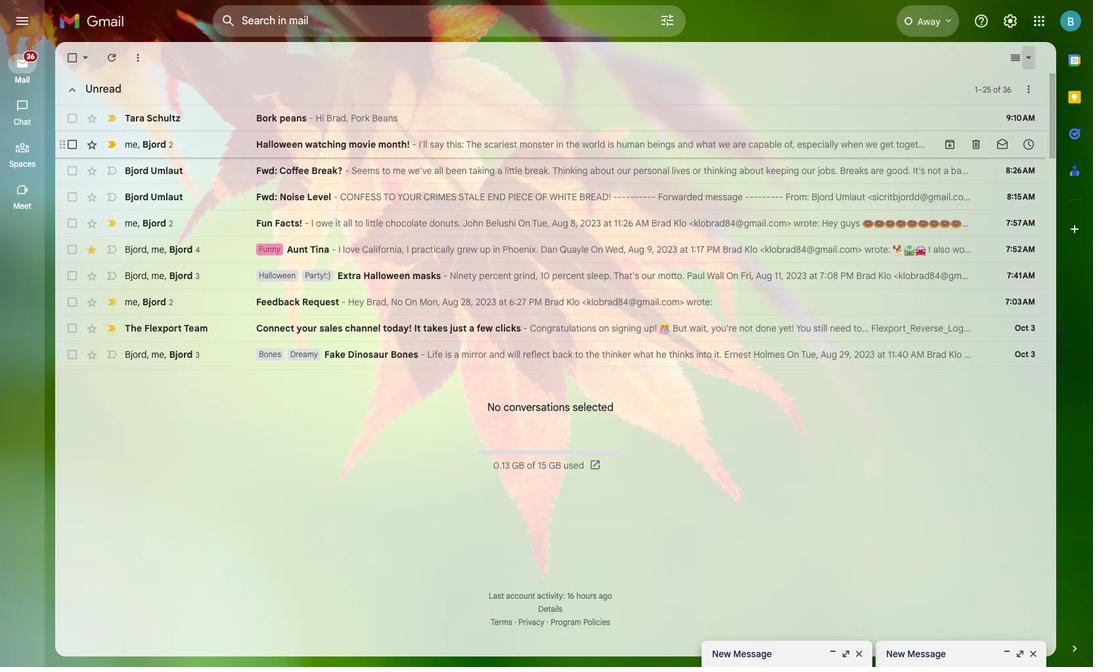 Task type: vqa. For each thing, say whether or not it's contained in the screenshot.
the left the PM
yes



Task type: describe. For each thing, give the bounding box(es) containing it.
wrote: left "🐕" icon
[[865, 244, 891, 256]]

around,
[[1056, 244, 1088, 256]]

it's
[[913, 165, 925, 177]]

2023 right the 8,
[[580, 217, 601, 229]]

1 🍩 image from the left
[[862, 219, 873, 230]]

inbox section options image
[[1022, 83, 1035, 96]]

forget
[[977, 244, 1003, 256]]

- congratulations on signing up!
[[521, 323, 659, 334]]

me down bjord , me , bjord 4
[[151, 270, 164, 281]]

0 horizontal spatial all
[[343, 217, 352, 229]]

🎊 image
[[659, 324, 670, 335]]

yes!!
[[1026, 270, 1045, 282]]

2 about from the left
[[739, 165, 764, 177]]

at left 1:17
[[680, 244, 688, 256]]

donuts.
[[429, 217, 461, 229]]

2 🍩 image from the left
[[873, 219, 884, 230]]

halloween for halloween
[[259, 271, 296, 280]]

on up it
[[405, 296, 417, 308]]

25
[[983, 84, 991, 94]]

feedback request - hey brad, no on mon, aug 28, 2023 at 6:27 pm brad klo <klobrad84@gmail.com> wrote:
[[256, 296, 713, 308]]

6 🍩 image from the left
[[940, 219, 951, 230]]

halloween down california,
[[363, 270, 410, 282]]

fwd: for fwd: coffee break? - seems to me we've all been taking a little break. thinking about our personal lives or thinking about keeping our jobs. breaks are good. it's not a bad idea taking a break every now
[[256, 165, 277, 177]]

0 vertical spatial am
[[635, 217, 649, 229]]

8 row from the top
[[55, 289, 1046, 315]]

your
[[398, 191, 421, 203]]

2023 right 9,
[[657, 244, 677, 256]]

spaces
[[9, 159, 36, 169]]

good.
[[886, 165, 911, 177]]

message for pop out image's minimize image
[[733, 648, 772, 660]]

1 horizontal spatial in
[[556, 139, 564, 150]]

into
[[696, 349, 712, 361]]

1
[[975, 84, 978, 94]]

spaces heading
[[0, 159, 45, 169]]

white
[[549, 191, 577, 203]]

0 vertical spatial all
[[434, 165, 443, 177]]

you're
[[711, 323, 737, 334]]

grew
[[457, 244, 477, 256]]

me up bjord , me , bjord 4
[[125, 217, 138, 229]]

3 🍩 image from the left
[[884, 219, 895, 230]]

beings
[[647, 139, 675, 150]]

on left fri,
[[726, 270, 738, 282]]

1 horizontal spatial not
[[927, 165, 941, 177]]

8:26 am
[[1006, 166, 1035, 175]]

unread tab panel
[[55, 74, 1093, 667]]

oct 3 for row containing the flexport team
[[1015, 323, 1035, 333]]

7:57 am
[[1006, 218, 1035, 228]]

2023 right '7,'
[[1052, 191, 1073, 203]]

1 horizontal spatial bones
[[391, 349, 418, 361]]

wrote: down "congratulatio"
[[1069, 349, 1093, 361]]

1 horizontal spatial tue,
[[801, 349, 819, 361]]

flexport
[[144, 323, 182, 334]]

holmes
[[754, 349, 785, 361]]

fwd: coffee break? - seems to me we've all been taking a little break. thinking about our personal lives or thinking about keeping our jobs. breaks are good. it's not a bad idea taking a break every now
[[256, 165, 1093, 177]]

minimize image for pop out icon
[[1002, 649, 1012, 659]]

grind,
[[514, 270, 538, 282]]

mail heading
[[0, 75, 45, 85]]

on right belushi
[[518, 217, 530, 229]]

1 horizontal spatial the
[[466, 139, 482, 150]]

at left 11:40
[[877, 349, 886, 361]]

1 horizontal spatial our
[[641, 270, 656, 282]]

to right seems
[[382, 165, 390, 177]]

her
[[1040, 244, 1054, 256]]

details
[[538, 604, 563, 614]]

me down the tara at top left
[[125, 138, 138, 150]]

🐕 image
[[893, 245, 904, 256]]

also
[[933, 244, 950, 256]]

<klobrad84@gmail.com> down message
[[689, 217, 791, 229]]

meet heading
[[0, 201, 45, 212]]

oct 3 for 10th row from the top of the 'unread' tab panel
[[1015, 349, 1035, 359]]

fwd: for fwd: noise level - confess to your crimes stale end piece of white bread! ---------- forwarded message --------- from: bjord umlaut <sicritbjordd@gmail.com> date: mon, aug 7, 2023 at 10
[[256, 191, 277, 203]]

0 horizontal spatial 10
[[540, 270, 550, 282]]

important according to google magic. switch
[[105, 322, 118, 335]]

7:03 am
[[1005, 297, 1035, 307]]

klo down the flexport_reverse_logo@2x
[[949, 349, 962, 361]]

me up the flexport team
[[125, 296, 138, 308]]

connect your sales channel today! it takes just a few clicks
[[256, 323, 521, 334]]

life
[[427, 349, 443, 361]]

it
[[414, 323, 421, 334]]

unread
[[85, 83, 121, 96]]

new message for pop out image's minimize image
[[712, 648, 772, 660]]

i left owe
[[311, 217, 314, 229]]

28,
[[461, 296, 473, 308]]

2 percent from the left
[[552, 270, 584, 282]]

2 taking from the left
[[990, 165, 1015, 177]]

peans
[[279, 112, 307, 124]]

7 row from the top
[[55, 263, 1093, 289]]

7:41 am
[[1007, 271, 1035, 280]]

to left show
[[1005, 244, 1014, 256]]

not important switch for funny aunt tina
[[105, 243, 118, 256]]

4 🍩 image from the left
[[895, 219, 907, 230]]

1 vertical spatial the
[[125, 323, 142, 334]]

0 vertical spatial hey
[[822, 217, 838, 229]]

used
[[564, 460, 584, 472]]

2023 right 28,
[[475, 296, 496, 308]]

to
[[384, 191, 396, 203]]

thinks
[[669, 349, 694, 361]]

halloween watching movie month! - i'll say this: the scariest monster in the world is human beings and what we are capable of, especially when we get together. jordan peele also you got to have at le
[[256, 139, 1093, 150]]

have
[[1057, 139, 1077, 150]]

piece
[[508, 191, 533, 203]]

2023 right 29,
[[854, 349, 875, 361]]

<klobrad84@gmail.com> down there!
[[964, 349, 1067, 361]]

world
[[582, 139, 605, 150]]

hours
[[576, 591, 597, 601]]

on left wed,
[[591, 244, 603, 256]]

3 down team
[[195, 350, 200, 360]]

it.
[[714, 349, 722, 361]]

1 vertical spatial pm
[[840, 270, 854, 282]]

umlaut for fwd: coffee break? - seems to me we've all been taking a little break. thinking about our personal lives or thinking about keeping our jobs. breaks are good. it's not a bad idea taking a break every now
[[151, 165, 183, 177]]

<klobrad84@gmail.com> up signing
[[582, 296, 684, 308]]

request
[[302, 296, 339, 308]]

0 vertical spatial are
[[733, 139, 746, 150]]

1 horizontal spatial no
[[487, 402, 501, 415]]

hello
[[989, 323, 1010, 334]]

aug left '7,'
[[1025, 191, 1041, 203]]

sales
[[319, 323, 343, 334]]

2 2 from the top
[[169, 218, 173, 228]]

terms link
[[491, 617, 512, 627]]

to right it
[[355, 217, 363, 229]]

- i love california, i practically grew up in phoenix. dan quayle on wed, aug 9, 2023 at 1:17 pm brad klo <klobrad84@gmail.com> wrote:
[[329, 244, 893, 256]]

1 horizontal spatial is
[[608, 139, 614, 150]]

1 vertical spatial not
[[739, 323, 753, 334]]

umlaut up "guys"
[[836, 191, 865, 203]]

36 inside navigation
[[26, 52, 35, 61]]

0 vertical spatial pm
[[707, 244, 720, 256]]

me down flexport
[[151, 348, 164, 360]]

3 down 7:03 am
[[1031, 323, 1035, 333]]

1 vertical spatial in
[[493, 244, 500, 256]]

i right 🚘 "icon"
[[928, 244, 931, 256]]

1:17
[[691, 244, 704, 256]]

brad up congratulations
[[545, 296, 564, 308]]

breaks
[[840, 165, 868, 177]]

0 horizontal spatial little
[[366, 217, 383, 229]]

at left le
[[1079, 139, 1088, 150]]

aug left 28,
[[442, 296, 459, 308]]

wrote: down from:
[[794, 217, 820, 229]]

2 horizontal spatial you
[[1066, 270, 1081, 282]]

did
[[1019, 217, 1033, 229]]

1 vertical spatial are
[[871, 165, 884, 177]]

new message for pop out icon minimize image
[[886, 648, 946, 660]]

thinking
[[553, 165, 588, 177]]

1 vertical spatial what
[[633, 349, 654, 361]]

of inside 'unread' tab panel
[[993, 84, 1001, 94]]

brad up 9,
[[652, 217, 671, 229]]

up!
[[644, 323, 657, 334]]

peele
[[967, 139, 990, 150]]

2 row from the top
[[55, 131, 1093, 158]]

umlaut for fwd: noise level - confess to your crimes stale end piece of white bread! ---------- forwarded message --------- from: bjord umlaut <sicritbjordd@gmail.com> date: mon, aug 7, 2023 at 10
[[151, 191, 183, 203]]

important mainly because it was sent directly to you. switch for feedback request
[[105, 296, 118, 309]]

aunt
[[287, 244, 308, 256]]

pop out image
[[1015, 649, 1025, 659]]

quayle
[[560, 244, 589, 256]]

halloween for halloween watching movie month! - i'll say this: the scariest monster in the world is human beings and what we are capable of, especially when we get together. jordan peele also you got to have at le
[[256, 139, 303, 150]]

a left the mirror
[[454, 349, 459, 361]]

row containing tara schultz
[[55, 105, 1046, 131]]

break?
[[312, 165, 343, 177]]

brad, for hi
[[326, 112, 349, 124]]

pork
[[351, 112, 370, 124]]

klo up fri,
[[745, 244, 758, 256]]

done
[[755, 323, 777, 334]]

1 horizontal spatial what
[[696, 139, 716, 150]]

forwarded
[[658, 191, 703, 203]]

mail
[[15, 75, 30, 85]]

0 horizontal spatial and
[[489, 349, 505, 361]]

2023 right 11,
[[786, 270, 807, 282]]

me left 4
[[151, 243, 164, 255]]

no inside row
[[391, 296, 403, 308]]

a down scariest
[[497, 165, 502, 177]]

brad down the flexport_reverse_logo@2x
[[927, 349, 946, 361]]

9:10 am
[[1006, 113, 1035, 123]]

thinking
[[704, 165, 737, 177]]

just
[[450, 323, 467, 334]]

a left few
[[469, 323, 475, 334]]

11:26
[[614, 217, 633, 229]]

also
[[992, 139, 1010, 150]]

schultz
[[147, 112, 180, 124]]

bjord , me , bjord 3 for extra halloween masks - ninety percent grind, 10 percent sleep. that's our motto. paul wall on fri, aug 11, 2023 at 7:08 pm brad klo <klobrad84@gmail.com> wrote: yes!! can you se
[[125, 270, 200, 281]]

fwd: noise level - confess to your crimes stale end piece of white bread! ---------- forwarded message --------- from: bjord umlaut <sicritbjordd@gmail.com> date: mon, aug 7, 2023 at 10
[[256, 191, 1093, 203]]

klo down the forwarded
[[674, 217, 687, 229]]

2 🍩 image from the left
[[918, 219, 929, 230]]

klo up congratulations
[[567, 296, 580, 308]]

human
[[617, 139, 645, 150]]

1 vertical spatial hey
[[348, 296, 364, 308]]

know??
[[1053, 217, 1085, 229]]

policies
[[583, 617, 610, 627]]

especially
[[797, 139, 839, 150]]

at left 7:08
[[809, 270, 817, 282]]

<klobrad84@gmail.com> up 7:08
[[760, 244, 862, 256]]

bread!
[[579, 191, 611, 203]]

i left love
[[338, 244, 341, 256]]

a left bad
[[944, 165, 949, 177]]

0 horizontal spatial our
[[617, 165, 631, 177]]

0 horizontal spatial you
[[1012, 139, 1027, 150]]

row containing the flexport team
[[55, 315, 1093, 342]]

belushi
[[486, 217, 516, 229]]

still
[[813, 323, 828, 334]]

extra
[[337, 270, 361, 282]]

1 horizontal spatial 10
[[1086, 191, 1093, 203]]

noise
[[280, 191, 305, 203]]

guys
[[840, 217, 860, 229]]

4 row from the top
[[55, 184, 1093, 210]]

wrote: left yes!!
[[998, 270, 1024, 282]]

0 vertical spatial the
[[566, 139, 580, 150]]

at left 6:27
[[499, 296, 507, 308]]

1 🍩 image from the left
[[907, 219, 918, 230]]

0.13
[[493, 460, 510, 472]]

2 horizontal spatial our
[[801, 165, 816, 177]]

wall
[[707, 270, 724, 282]]

1 vertical spatial you
[[1036, 217, 1051, 229]]

details link
[[538, 604, 563, 614]]

1 · from the left
[[514, 617, 516, 627]]

klo up but wait, you're not done yet! you still need to... flexport_reverse_logo@2x hello there! congratulatio
[[878, 270, 891, 282]]

close image for pop out image
[[854, 649, 864, 659]]



Task type: locate. For each thing, give the bounding box(es) containing it.
what
[[696, 139, 716, 150], [633, 349, 654, 361]]

1 vertical spatial all
[[343, 217, 352, 229]]

navigation containing mail
[[0, 42, 46, 667]]

0 horizontal spatial mon,
[[420, 296, 440, 308]]

about down capable
[[739, 165, 764, 177]]

to...
[[853, 323, 869, 334]]

hey left "guys"
[[822, 217, 838, 229]]

important mainly because it was sent directly to you. switch for fun facts!
[[105, 217, 118, 230]]

or
[[693, 165, 701, 177]]

8,
[[570, 217, 578, 229]]

jordan
[[936, 139, 965, 150]]

brad up fri,
[[722, 244, 742, 256]]

1 vertical spatial mon,
[[420, 296, 440, 308]]

minimize image left pop out icon
[[1002, 649, 1012, 659]]

is right the life
[[445, 349, 452, 361]]

0 vertical spatial 2
[[169, 140, 173, 149]]

2 message from the left
[[907, 648, 946, 660]]

not important switch
[[105, 190, 118, 204], [105, 243, 118, 256], [105, 269, 118, 282], [105, 348, 118, 361]]

2 fwd: from the top
[[256, 191, 277, 203]]

toolbar inside row
[[937, 138, 1042, 151]]

- i owe it all to little chocolate donuts. john belushi on tue, aug 8, 2023 at 11:26 am brad klo <klobrad84@gmail.com> wrote: hey guys
[[302, 217, 862, 229]]

of right 25
[[993, 84, 1001, 94]]

chat
[[14, 117, 31, 127]]

phoenix.
[[503, 244, 538, 256]]

2 vertical spatial pm
[[529, 296, 542, 308]]

1 not important switch from the top
[[105, 190, 118, 204]]

3 row from the top
[[55, 158, 1093, 184]]

0 horizontal spatial what
[[633, 349, 654, 361]]

1 row from the top
[[55, 105, 1046, 131]]

🍩 image
[[907, 219, 918, 230], [918, 219, 929, 230], [973, 219, 984, 230]]

to right "back"
[[575, 349, 583, 361]]

we've
[[408, 165, 432, 177]]

chat heading
[[0, 117, 45, 127]]

what up or
[[696, 139, 716, 150]]

1 minimize image from the left
[[828, 649, 838, 659]]

bjord umlaut for fwd: noise level
[[125, 191, 183, 203]]

aug left 11,
[[756, 270, 772, 282]]

personal
[[633, 165, 669, 177]]

of left "15"
[[527, 460, 536, 472]]

5 row from the top
[[55, 210, 1093, 236]]

gb right "15"
[[549, 460, 561, 472]]

1 horizontal spatial message
[[907, 648, 946, 660]]

all left been at left top
[[434, 165, 443, 177]]

aug
[[1025, 191, 1041, 203], [552, 217, 568, 229], [628, 244, 644, 256], [756, 270, 772, 282], [442, 296, 459, 308], [821, 349, 837, 361]]

1 message from the left
[[733, 648, 772, 660]]

get
[[880, 139, 894, 150]]

1 vertical spatial is
[[445, 349, 452, 361]]

2 bjord umlaut from the top
[[125, 191, 183, 203]]

wrote:
[[794, 217, 820, 229], [865, 244, 891, 256], [998, 270, 1024, 282], [687, 296, 713, 308], [1069, 349, 1093, 361]]

paul
[[687, 270, 705, 282]]

2 · from the left
[[547, 617, 549, 627]]

0 horizontal spatial percent
[[479, 270, 511, 282]]

row up white
[[55, 158, 1093, 184]]

bjord , me , bjord 3 down flexport
[[125, 348, 200, 360]]

2 vertical spatial 2
[[169, 297, 173, 307]]

3 me , bjord 2 from the top
[[125, 296, 173, 308]]

1 vertical spatial and
[[489, 349, 505, 361]]

1 bjord umlaut from the top
[[125, 165, 183, 177]]

1 horizontal spatial of
[[993, 84, 1001, 94]]

is right 'world'
[[608, 139, 614, 150]]

you right did
[[1036, 217, 1051, 229]]

1 gb from the left
[[512, 460, 524, 472]]

did you know?? th
[[1017, 217, 1093, 229]]

2 for feedback
[[169, 297, 173, 307]]

i right california,
[[407, 244, 409, 256]]

1 fwd: from the top
[[256, 165, 277, 177]]

0 vertical spatial important mainly because it was sent directly to you. switch
[[105, 217, 118, 230]]

1 vertical spatial oct
[[1015, 349, 1029, 359]]

0 horizontal spatial ·
[[514, 617, 516, 627]]

1 oct from the top
[[1015, 323, 1029, 333]]

on
[[518, 217, 530, 229], [591, 244, 603, 256], [726, 270, 738, 282], [405, 296, 417, 308], [787, 349, 799, 361]]

at left 11:26
[[603, 217, 612, 229]]

we left get
[[866, 139, 878, 150]]

2 vertical spatial you
[[1066, 270, 1081, 282]]

taking right been at left top
[[469, 165, 495, 177]]

1 vertical spatial me , bjord 2
[[125, 217, 173, 229]]

in right 'monster'
[[556, 139, 564, 150]]

facts!
[[275, 217, 302, 229]]

bjord umlaut down tara schultz
[[125, 165, 183, 177]]

0 vertical spatial mon,
[[1002, 191, 1023, 203]]

idea
[[969, 165, 987, 177]]

row down the 8,
[[55, 236, 1093, 263]]

1 about from the left
[[590, 165, 615, 177]]

1 vertical spatial 2
[[169, 218, 173, 228]]

7:52 am
[[1006, 244, 1035, 254]]

of
[[535, 191, 547, 203]]

8 🍩 image from the left
[[962, 219, 973, 230]]

c
[[1091, 244, 1093, 256]]

this:
[[446, 139, 464, 150]]

wrote: up wait,
[[687, 296, 713, 308]]

11,
[[774, 270, 784, 282]]

0 horizontal spatial taking
[[469, 165, 495, 177]]

4
[[195, 245, 200, 255]]

not important switch for extra halloween masks - ninety percent grind, 10 percent sleep. that's our motto. paul wall on fri, aug 11, 2023 at 7:08 pm brad klo <klobrad84@gmail.com> wrote: yes!! can you se
[[105, 269, 118, 282]]

no
[[391, 296, 403, 308], [487, 402, 501, 415]]

row down congratulations
[[55, 342, 1093, 368]]

0 horizontal spatial bones
[[259, 349, 281, 359]]

1 me , bjord 2 from the top
[[125, 138, 173, 150]]

2 new from the left
[[886, 648, 905, 660]]

10 row from the top
[[55, 342, 1093, 368]]

2 we from the left
[[866, 139, 878, 150]]

tue, down you
[[801, 349, 819, 361]]

9 row from the top
[[55, 315, 1093, 342]]

main content
[[55, 42, 1093, 667]]

coffee
[[279, 165, 309, 177]]

are
[[733, 139, 746, 150], [871, 165, 884, 177]]

Search in mail search field
[[213, 5, 686, 37]]

1 bjord , me , bjord 3 from the top
[[125, 270, 200, 281]]

1 horizontal spatial gb
[[549, 460, 561, 472]]

🛣 image
[[904, 245, 915, 256]]

0 vertical spatial brad,
[[326, 112, 349, 124]]

to right got
[[1046, 139, 1055, 150]]

date:
[[978, 191, 1000, 203]]

7:08
[[820, 270, 838, 282]]

me , bjord 2 up flexport
[[125, 296, 173, 308]]

· down details link at the bottom of the page
[[547, 617, 549, 627]]

1 horizontal spatial minimize image
[[1002, 649, 1012, 659]]

feedback
[[256, 296, 300, 308]]

bork peans - hi brad, pork beans
[[256, 112, 398, 124]]

1 vertical spatial bjord umlaut
[[125, 191, 183, 203]]

our
[[617, 165, 631, 177], [801, 165, 816, 177], [641, 270, 656, 282]]

few
[[477, 323, 493, 334]]

toolbar
[[937, 138, 1042, 151]]

me , bjord 2 down tara schultz
[[125, 138, 173, 150]]

scariest
[[484, 139, 517, 150]]

not important switch for fake dinosaur bones - life is a mirror and will reflect back to the thinker what he thinks into it. ernest holmes on tue, aug 29, 2023 at 11:40 am brad klo <klobrad84@gmail.com> wrote:
[[105, 348, 118, 361]]

and left will
[[489, 349, 505, 361]]

1 new from the left
[[712, 648, 731, 660]]

reflect
[[523, 349, 550, 361]]

activity:
[[537, 591, 565, 601]]

0 horizontal spatial close image
[[854, 649, 864, 659]]

1 percent from the left
[[479, 270, 511, 282]]

1 we from the left
[[718, 139, 730, 150]]

1 vertical spatial tue,
[[801, 349, 819, 361]]

umlaut
[[151, 165, 183, 177], [151, 191, 183, 203], [836, 191, 865, 203]]

1 horizontal spatial ·
[[547, 617, 549, 627]]

0 vertical spatial me , bjord 2
[[125, 138, 173, 150]]

0 horizontal spatial of
[[527, 460, 536, 472]]

· right terms
[[514, 617, 516, 627]]

am right 11:26
[[635, 217, 649, 229]]

aug left 9,
[[628, 244, 644, 256]]

break
[[1025, 165, 1049, 177]]

the right this:
[[466, 139, 482, 150]]

crimes
[[423, 191, 456, 203]]

row
[[55, 105, 1046, 131], [55, 131, 1093, 158], [55, 158, 1093, 184], [55, 184, 1093, 210], [55, 210, 1093, 236], [55, 236, 1093, 263], [55, 263, 1093, 289], [55, 289, 1046, 315], [55, 315, 1093, 342], [55, 342, 1093, 368]]

fwd: left noise
[[256, 191, 277, 203]]

1 vertical spatial 36
[[1003, 84, 1011, 94]]

motto.
[[658, 270, 685, 282]]

1 important mainly because it was sent directly to you. switch from the top
[[105, 217, 118, 230]]

settings image
[[1002, 13, 1018, 29]]

36 right 25
[[1003, 84, 1011, 94]]

1 horizontal spatial about
[[739, 165, 764, 177]]

advanced search options image
[[654, 7, 681, 33]]

the left thinker
[[586, 349, 600, 361]]

monster
[[520, 139, 554, 150]]

2 minimize image from the left
[[1002, 649, 1012, 659]]

message for pop out icon minimize image
[[907, 648, 946, 660]]

1 vertical spatial bjord , me , bjord 3
[[125, 348, 200, 360]]

0 horizontal spatial 36
[[26, 52, 35, 61]]

1 vertical spatial the
[[586, 349, 600, 361]]

row up thinking in the top right of the page
[[55, 131, 1093, 158]]

0 vertical spatial bjord , me , bjord 3
[[125, 270, 200, 281]]

0 horizontal spatial in
[[493, 244, 500, 256]]

6 row from the top
[[55, 236, 1093, 263]]

new for pop out icon
[[886, 648, 905, 660]]

minimize image for pop out image
[[828, 649, 838, 659]]

1 vertical spatial important mainly because it was sent directly to you. switch
[[105, 296, 118, 309]]

1 horizontal spatial mon,
[[1002, 191, 1023, 203]]

1 vertical spatial no
[[487, 402, 501, 415]]

0 horizontal spatial new message
[[712, 648, 772, 660]]

ernest
[[724, 349, 751, 361]]

more image
[[131, 51, 145, 64]]

new for pop out image
[[712, 648, 731, 660]]

1 horizontal spatial am
[[911, 349, 924, 361]]

2 oct from the top
[[1015, 349, 1029, 359]]

0 vertical spatial in
[[556, 139, 564, 150]]

dan
[[541, 244, 557, 256]]

2 vertical spatial me , bjord 2
[[125, 296, 173, 308]]

at down now
[[1075, 191, 1084, 203]]

no up today!
[[391, 296, 403, 308]]

follow link to manage storage image
[[589, 459, 602, 472]]

0 horizontal spatial are
[[733, 139, 746, 150]]

and right beings
[[678, 139, 693, 150]]

0 horizontal spatial is
[[445, 349, 452, 361]]

row up the 8,
[[55, 184, 1093, 210]]

1 horizontal spatial percent
[[552, 270, 584, 282]]

1 horizontal spatial brad,
[[367, 296, 389, 308]]

3 🍩 image from the left
[[973, 219, 984, 230]]

2 me , bjord 2 from the top
[[125, 217, 173, 229]]

0 vertical spatial tue,
[[532, 217, 550, 229]]

me , bjord 2 for feedback
[[125, 296, 173, 308]]

1 horizontal spatial new message
[[886, 648, 946, 660]]

bjord umlaut for fwd: coffee break?
[[125, 165, 183, 177]]

10 up th in the top of the page
[[1086, 191, 1093, 203]]

all right it
[[343, 217, 352, 229]]

2 up bjord , me , bjord 4
[[169, 218, 173, 228]]

1 oct 3 from the top
[[1015, 323, 1035, 333]]

3 2 from the top
[[169, 297, 173, 307]]

bjord umlaut up bjord , me , bjord 4
[[125, 191, 183, 203]]

bjord , me , bjord 3 down bjord , me , bjord 4
[[125, 270, 200, 281]]

privacy
[[518, 617, 545, 627]]

toggle split pane mode image
[[1009, 51, 1022, 64]]

2 important mainly because it was sent directly to you. switch from the top
[[105, 296, 118, 309]]

1 2 from the top
[[169, 140, 173, 149]]

taking right idea
[[990, 165, 1015, 177]]

oct 3 right hello
[[1015, 323, 1035, 333]]

2 gb from the left
[[549, 460, 561, 472]]

2 horizontal spatial pm
[[840, 270, 854, 282]]

1 horizontal spatial we
[[866, 139, 878, 150]]

search in mail image
[[217, 9, 240, 33]]

of
[[993, 84, 1001, 94], [527, 460, 536, 472]]

4 not important switch from the top
[[105, 348, 118, 361]]

all
[[434, 165, 443, 177], [343, 217, 352, 229]]

me , bjord 2 for halloween
[[125, 138, 173, 150]]

tina
[[310, 244, 329, 256]]

1 horizontal spatial and
[[678, 139, 693, 150]]

2 close image from the left
[[1028, 649, 1038, 659]]

me left we've
[[393, 165, 406, 177]]

0 vertical spatial and
[[678, 139, 693, 150]]

main content containing unread
[[55, 42, 1093, 667]]

privacy link
[[518, 617, 545, 627]]

10
[[1086, 191, 1093, 203], [540, 270, 550, 282]]

a left break
[[1018, 165, 1023, 177]]

tab list
[[1056, 42, 1093, 620]]

3 not important switch from the top
[[105, 269, 118, 282]]

7 🍩 image from the left
[[951, 219, 962, 230]]

about
[[590, 165, 615, 177], [739, 165, 764, 177]]

7,
[[1044, 191, 1050, 203]]

we
[[718, 139, 730, 150], [866, 139, 878, 150]]

brad, for hey
[[367, 296, 389, 308]]

row up quayle at top right
[[55, 210, 1093, 236]]

refresh image
[[105, 51, 118, 64]]

fake
[[324, 349, 345, 361]]

0 vertical spatial not
[[927, 165, 941, 177]]

oct for 10th row from the top of the 'unread' tab panel
[[1015, 349, 1029, 359]]

mon,
[[1002, 191, 1023, 203], [420, 296, 440, 308]]

0 horizontal spatial brad,
[[326, 112, 349, 124]]

5 🍩 image from the left
[[929, 219, 940, 230]]

🍩 image
[[862, 219, 873, 230], [873, 219, 884, 230], [884, 219, 895, 230], [895, 219, 907, 230], [929, 219, 940, 230], [940, 219, 951, 230], [951, 219, 962, 230], [962, 219, 973, 230]]

0 vertical spatial of
[[993, 84, 1001, 94]]

0 vertical spatial 10
[[1086, 191, 1093, 203]]

important mainly because it was sent directly to you. switch
[[105, 217, 118, 230], [105, 296, 118, 309]]

0 horizontal spatial minimize image
[[828, 649, 838, 659]]

0 horizontal spatial message
[[733, 648, 772, 660]]

on right holmes
[[787, 349, 799, 361]]

0.13 gb of 15 gb used
[[493, 460, 584, 472]]

0 horizontal spatial pm
[[529, 296, 542, 308]]

1 taking from the left
[[469, 165, 495, 177]]

1 horizontal spatial are
[[871, 165, 884, 177]]

pm right 6:27
[[529, 296, 542, 308]]

your
[[297, 323, 317, 334]]

oct right hello
[[1015, 323, 1029, 333]]

aug left 29,
[[821, 349, 837, 361]]

3 down 4
[[195, 271, 200, 281]]

0 vertical spatial fwd:
[[256, 165, 277, 177]]

None checkbox
[[66, 138, 79, 151], [66, 164, 79, 177], [66, 138, 79, 151], [66, 164, 79, 177]]

0 horizontal spatial hey
[[348, 296, 364, 308]]

aug left the 8,
[[552, 217, 568, 229]]

flexport_reverse_logo@2x
[[871, 323, 987, 334]]

2 not important switch from the top
[[105, 243, 118, 256]]

wait,
[[689, 323, 709, 334]]

the left 'world'
[[566, 139, 580, 150]]

navigation
[[0, 42, 46, 667]]

that's
[[614, 270, 639, 282]]

funny aunt tina
[[259, 244, 329, 256]]

program
[[551, 617, 581, 627]]

2 bjord , me , bjord 3 from the top
[[125, 348, 200, 360]]

6:27
[[509, 296, 526, 308]]

main menu image
[[14, 13, 30, 29]]

0 horizontal spatial am
[[635, 217, 649, 229]]

gmail image
[[59, 8, 131, 34]]

,
[[138, 138, 140, 150], [138, 217, 140, 229], [147, 243, 149, 255], [164, 243, 167, 255], [147, 270, 149, 281], [164, 270, 167, 281], [138, 296, 140, 308], [147, 348, 149, 360], [164, 348, 167, 360]]

bad
[[951, 165, 967, 177]]

congratulatio
[[1039, 323, 1093, 334]]

0 horizontal spatial tue,
[[532, 217, 550, 229]]

1 vertical spatial fwd:
[[256, 191, 277, 203]]

1 horizontal spatial little
[[505, 165, 522, 177]]

close image
[[854, 649, 864, 659], [1028, 649, 1038, 659]]

little
[[505, 165, 522, 177], [366, 217, 383, 229]]

our left jobs.
[[801, 165, 816, 177]]

None checkbox
[[66, 51, 79, 64], [66, 112, 79, 125], [66, 51, 79, 64], [66, 112, 79, 125]]

he
[[656, 349, 667, 361]]

message
[[705, 191, 743, 203]]

you left got
[[1012, 139, 1027, 150]]

bones
[[391, 349, 418, 361], [259, 349, 281, 359]]

channel
[[345, 323, 381, 334]]

0 vertical spatial the
[[466, 139, 482, 150]]

0 vertical spatial bjord umlaut
[[125, 165, 183, 177]]

am
[[635, 217, 649, 229], [911, 349, 924, 361]]

0 vertical spatial you
[[1012, 139, 1027, 150]]

little up california,
[[366, 217, 383, 229]]

john
[[463, 217, 483, 229]]

minimize image
[[828, 649, 838, 659], [1002, 649, 1012, 659]]

0 vertical spatial no
[[391, 296, 403, 308]]

1 horizontal spatial new
[[886, 648, 905, 660]]

back
[[552, 349, 573, 361]]

pop out image
[[841, 649, 851, 659]]

oct for row containing the flexport team
[[1015, 323, 1029, 333]]

dinosaur
[[348, 349, 388, 361]]

Search in mail text field
[[242, 14, 623, 28]]

1 – 25 of 36
[[975, 84, 1011, 94]]

1 horizontal spatial taking
[[990, 165, 1015, 177]]

last account activity: 16 hours ago details terms · privacy · program policies
[[489, 591, 612, 627]]

tue, down of
[[532, 217, 550, 229]]

0 horizontal spatial about
[[590, 165, 615, 177]]

2 for halloween
[[169, 140, 173, 149]]

lives
[[672, 165, 690, 177]]

<klobrad84@gmail.com> down also
[[894, 270, 996, 282]]

the
[[466, 139, 482, 150], [125, 323, 142, 334]]

🚘 image
[[915, 245, 926, 256]]

1 horizontal spatial the
[[586, 349, 600, 361]]

1 new message from the left
[[712, 648, 772, 660]]

row up 'monster'
[[55, 105, 1046, 131]]

to
[[1046, 139, 1055, 150], [382, 165, 390, 177], [355, 217, 363, 229], [1005, 244, 1014, 256], [575, 349, 583, 361]]

percent down quayle at top right
[[552, 270, 584, 282]]

bjord , me , bjord 4
[[125, 243, 200, 255]]

clicks
[[495, 323, 521, 334]]

0 horizontal spatial the
[[125, 323, 142, 334]]

not
[[927, 165, 941, 177], [739, 323, 753, 334]]

close image for pop out icon
[[1028, 649, 1038, 659]]

extra halloween masks - ninety percent grind, 10 percent sleep. that's our motto. paul wall on fri, aug 11, 2023 at 7:08 pm brad klo <klobrad84@gmail.com> wrote: yes!! can you se
[[337, 270, 1093, 282]]

mon, right date:
[[1002, 191, 1023, 203]]

36 inside 'unread' tab panel
[[1003, 84, 1011, 94]]

2 oct 3 from the top
[[1015, 349, 1035, 359]]

no left conversations
[[487, 402, 501, 415]]

our down human
[[617, 165, 631, 177]]

1 vertical spatial brad,
[[367, 296, 389, 308]]

fri,
[[741, 270, 754, 282]]

bjord , me , bjord 3 for fake dinosaur bones - life is a mirror and will reflect back to the thinker what he thinks into it. ernest holmes on tue, aug 29, 2023 at 11:40 am brad klo <klobrad84@gmail.com> wrote:
[[125, 348, 200, 360]]

about up the bread!
[[590, 165, 615, 177]]

3 down there!
[[1031, 349, 1035, 359]]

2 new message from the left
[[886, 648, 946, 660]]

1 vertical spatial 10
[[540, 270, 550, 282]]

close image right pop out icon
[[1028, 649, 1038, 659]]

support image
[[973, 13, 989, 29]]

1 close image from the left
[[854, 649, 864, 659]]

0 horizontal spatial new
[[712, 648, 731, 660]]

every
[[1051, 165, 1074, 177]]

me , bjord 2 up bjord , me , bjord 4
[[125, 217, 173, 229]]

won't
[[952, 244, 975, 256]]

brad right 7:08
[[856, 270, 876, 282]]



